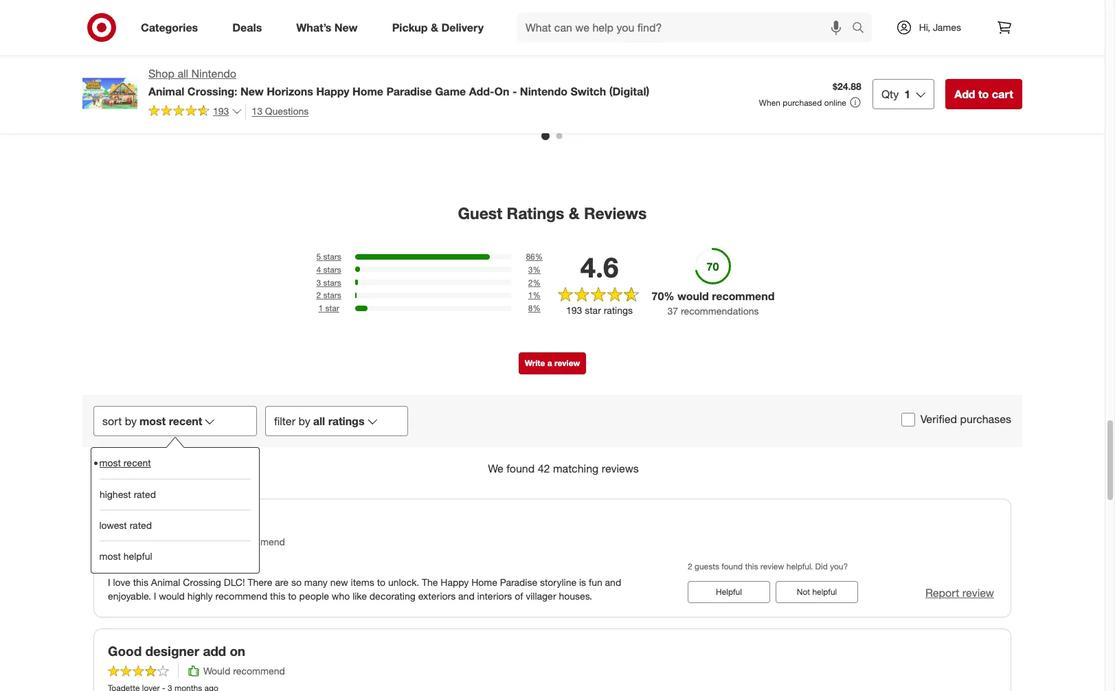 Task type: locate. For each thing, give the bounding box(es) containing it.
7 inside $179.99 steelseries arctis nova 7 wireless gaming headset for playstation 5 sponsored
[[895, 61, 901, 73]]

rated
[[134, 489, 156, 500], [130, 520, 152, 531]]

7 down steelseries arctis nova 7 wireless gaming headset for pc image
[[1036, 61, 1041, 73]]

Verified purchases checkbox
[[902, 413, 915, 427]]

13 questions link
[[246, 104, 309, 119]]

2 steelseries from the left
[[932, 61, 981, 73]]

review right report
[[963, 586, 995, 600]]

and
[[605, 577, 622, 588], [459, 590, 475, 602]]

1 horizontal spatial home
[[472, 577, 498, 588]]

categories link
[[129, 12, 215, 43]]

paradise inside shop all nintendo animal crossing: new horizons happy home paradise game add-on - nintendo switch (digital)
[[387, 84, 432, 98]]

filter by all ratings
[[274, 414, 365, 428]]

1 for %
[[528, 290, 533, 301]]

7 for steelseries arctis nova 7 wireless gaming headset for pc
[[1036, 61, 1041, 73]]

0 horizontal spatial star
[[325, 303, 339, 314]]

- inside $29.99 baby shark: sing & swim party - nintendo switch sponsored
[[537, 73, 541, 85]]

by
[[125, 414, 137, 428], [299, 414, 311, 428]]

shop
[[148, 67, 175, 80]]

gaming inside $179.99 steelseries arctis nova 7 wireless gaming headset for playstation 5 sponsored
[[831, 73, 865, 85]]

qty
[[882, 87, 899, 101]]

1 horizontal spatial paradise
[[500, 577, 538, 588]]

this up helpful button
[[745, 562, 759, 572]]

1 vertical spatial review
[[761, 562, 785, 572]]

steelseries
[[792, 61, 841, 73], [932, 61, 981, 73]]

- right party
[[537, 73, 541, 85]]

2 vertical spatial most
[[100, 551, 121, 562]]

wireless inside $179.99 steelseries arctis nova 7 wireless gaming headset for playstation 5 sponsored
[[792, 73, 828, 85]]

helpful right not
[[813, 587, 837, 597]]

items
[[351, 577, 375, 588]]

1 by from the left
[[125, 414, 137, 428]]

are
[[275, 577, 289, 588]]

animal down shop
[[148, 84, 184, 98]]

for left pc
[[932, 85, 944, 97]]

- up edition
[[305, 85, 309, 97]]

0 horizontal spatial by
[[125, 414, 137, 428]]

1 horizontal spatial 193
[[566, 305, 582, 316]]

0 vertical spatial would
[[678, 289, 709, 303]]

0 vertical spatial &
[[431, 20, 439, 34]]

sponsored inside $179.99 steelseries arctis nova 7 wireless gaming headset for pc sponsored
[[932, 97, 973, 108]]

0 vertical spatial 5
[[857, 85, 863, 97]]

1 vertical spatial happy
[[441, 577, 469, 588]]

not
[[797, 587, 811, 597]]

recommend down the dlc!
[[215, 590, 268, 602]]

$179.99
[[792, 49, 826, 61], [932, 49, 966, 61]]

1 vertical spatial recent
[[124, 457, 151, 469]]

one/playstation
[[410, 96, 480, 107]]

on
[[230, 643, 246, 659]]

stars for 2 stars
[[323, 290, 341, 301]]

2 wireless from the left
[[932, 73, 968, 85]]

1 for star
[[319, 303, 323, 314]]

headset up the qty on the top right of page
[[867, 73, 903, 85]]

2 7 from the left
[[1036, 61, 1041, 73]]

0 horizontal spatial 3
[[317, 277, 321, 288]]

horizons up the questions
[[267, 84, 313, 98]]

headset down "stereo"
[[435, 84, 471, 95]]

animal for crossing:
[[148, 84, 184, 98]]

1 horizontal spatial ratings
[[604, 305, 633, 316]]

would up crossing
[[203, 536, 230, 548]]

questions
[[265, 105, 309, 117]]

1 wireless from the left
[[792, 73, 828, 85]]

$179.99 steelseries arctis nova 7 wireless gaming headset for pc sponsored
[[932, 49, 1044, 108]]

switch down swim
[[585, 73, 615, 85]]

0 vertical spatial all
[[178, 67, 188, 80]]

ratings right 'filter'
[[328, 414, 365, 428]]

1 vertical spatial 5
[[317, 252, 321, 262]]

rated inside "link"
[[130, 520, 152, 531]]

wireless up 'playstation'
[[792, 73, 828, 85]]

recent up highest rated
[[124, 457, 151, 469]]

0 horizontal spatial for
[[371, 96, 383, 107]]

crossing: inside shop all nintendo animal crossing: new horizons happy home paradise game add-on - nintendo switch (digital)
[[188, 84, 238, 98]]

0 horizontal spatial would
[[159, 590, 185, 602]]

2 down the 3 stars
[[317, 290, 321, 301]]

& inside $29.99 baby shark: sing & swim party - nintendo switch sponsored
[[588, 61, 595, 73]]

steelseries inside $179.99 steelseries arctis nova 7 wireless gaming headset for playstation 5 sponsored
[[792, 61, 841, 73]]

to inside button
[[979, 87, 989, 101]]

gaming inside $179.99 steelseries arctis nova 7 wireless gaming headset for pc sponsored
[[971, 73, 1005, 85]]

home down corsair
[[353, 84, 384, 98]]

horizons up isabelle's
[[231, 85, 269, 97]]

1 horizontal spatial star
[[585, 305, 601, 316]]

review right a
[[555, 358, 580, 368]]

2 arctis from the left
[[984, 61, 1008, 73]]

paradise
[[387, 84, 432, 98], [500, 577, 538, 588]]

$199.99 nintendo switch lite - animal crossing: new horizons bundle - isabelle's aloha edition
[[231, 49, 331, 109]]

3 for 3 %
[[528, 265, 533, 275]]

would inside 70 % would recommend 37 recommendations
[[678, 289, 709, 303]]

helpful for most helpful
[[124, 551, 153, 562]]

2 for stars
[[317, 290, 321, 301]]

1 7 from the left
[[895, 61, 901, 73]]

1 horizontal spatial steelseries
[[932, 61, 981, 73]]

42
[[538, 462, 550, 476]]

$179.99 inside $179.99 steelseries arctis nova 7 wireless gaming headset for pc sponsored
[[932, 49, 966, 61]]

1 horizontal spatial for
[[792, 85, 803, 97]]

$179.99 up 'playstation'
[[792, 49, 826, 61]]

crossing: up bundle
[[263, 73, 304, 85]]

would recommend up the dlc!
[[203, 536, 285, 548]]

1 would from the top
[[203, 536, 230, 548]]

1 vertical spatial 193
[[566, 305, 582, 316]]

193
[[213, 105, 229, 117], [566, 305, 582, 316]]

% for 86
[[535, 252, 543, 262]]

193 right 8 % in the top left of the page
[[566, 305, 582, 316]]

filter
[[274, 414, 296, 428]]

to down so
[[288, 590, 297, 602]]

animal down most helpful link
[[151, 577, 180, 588]]

headset inside $179.99 steelseries arctis nova 7 wireless gaming headset for pc sponsored
[[1007, 73, 1044, 85]]

what's
[[296, 20, 332, 34]]

animal for crossing
[[151, 577, 180, 588]]

0 horizontal spatial ratings
[[328, 414, 365, 428]]

horizons inside $199.99 nintendo switch lite - animal crossing: new horizons bundle - isabelle's aloha edition
[[231, 85, 269, 97]]

add
[[955, 87, 976, 101]]

villager
[[526, 590, 557, 602]]

2 horizontal spatial &
[[588, 61, 595, 73]]

a
[[548, 358, 552, 368]]

0 horizontal spatial arctis
[[844, 61, 868, 73]]

& inside 'link'
[[431, 20, 439, 34]]

3 down 86
[[528, 265, 533, 275]]

1 horizontal spatial recent
[[169, 414, 202, 428]]

home inside shop all nintendo animal crossing: new horizons happy home paradise game add-on - nintendo switch (digital)
[[353, 84, 384, 98]]

edition
[[301, 97, 331, 109]]

for up purchased
[[792, 85, 803, 97]]

% up 37
[[664, 289, 675, 303]]

star down 2 stars
[[325, 303, 339, 314]]

would down add
[[203, 666, 230, 677]]

paradise inside i love this animal crossing dlc! there are so many new items to unlock. the happy home paradise storyline is fun and enjoyable. i would highly recommend this to people who like decorating exteriors and interiors of villager houses.
[[500, 577, 538, 588]]

1 horizontal spatial happy
[[441, 577, 469, 588]]

0 horizontal spatial happy
[[316, 84, 350, 98]]

0 horizontal spatial gaming
[[399, 84, 433, 95]]

0 vertical spatial helpful
[[124, 551, 153, 562]]

highest rated link
[[100, 479, 251, 510]]

8
[[528, 303, 533, 314]]

headset inside $179.99 steelseries arctis nova 7 wireless gaming headset for playstation 5 sponsored
[[867, 73, 903, 85]]

193 for 193
[[213, 105, 229, 117]]

2 horizontal spatial headset
[[1007, 73, 1044, 85]]

pickup & delivery
[[392, 20, 484, 34]]

0 vertical spatial paradise
[[387, 84, 432, 98]]

and right the 'fun'
[[605, 577, 622, 588]]

new up 13
[[241, 84, 264, 98]]

% up the 2 %
[[533, 265, 541, 275]]

1 down 2 stars
[[319, 303, 323, 314]]

stars down 5 stars
[[323, 265, 341, 275]]

arctis inside $179.99 steelseries arctis nova 7 wireless gaming headset for playstation 5 sponsored
[[844, 61, 868, 73]]

steelseries up pc
[[932, 61, 981, 73]]

star for 193
[[585, 305, 601, 316]]

0 horizontal spatial 1
[[319, 303, 323, 314]]

paradise up of
[[500, 577, 538, 588]]

happy inside shop all nintendo animal crossing: new horizons happy home paradise game add-on - nintendo switch (digital)
[[316, 84, 350, 98]]

for inside $179.99 steelseries arctis nova 7 wireless gaming headset for playstation 5 sponsored
[[792, 85, 803, 97]]

happy up exteriors
[[441, 577, 469, 588]]

write
[[525, 358, 545, 368]]

sponsored inside $29.99 baby shark: sing & swim party - nintendo switch sponsored
[[511, 85, 552, 96]]

to up decorating
[[377, 577, 386, 588]]

arctis up cart on the top right of the page
[[984, 61, 1008, 73]]

0 vertical spatial happy
[[316, 84, 350, 98]]

sponsored down party
[[511, 85, 552, 96]]

switch/pc
[[422, 108, 467, 119]]

pc
[[946, 85, 960, 97]]

2 stars from the top
[[323, 265, 341, 275]]

most inside most recent link
[[100, 457, 121, 469]]

sponsored down $44.99 at left
[[91, 96, 131, 106]]

0 horizontal spatial 7
[[895, 61, 901, 73]]

arctis inside $179.99 steelseries arctis nova 7 wireless gaming headset for pc sponsored
[[984, 61, 1008, 73]]

i right enjoyable.
[[154, 590, 156, 602]]

% inside 70 % would recommend 37 recommendations
[[664, 289, 675, 303]]

1 vertical spatial home
[[472, 577, 498, 588]]

rated for highest rated
[[134, 489, 156, 500]]

recommend inside i love this animal crossing dlc! there are so many new items to unlock. the happy home paradise storyline is fun and enjoyable. i would highly recommend this to people who like decorating exteriors and interiors of villager houses.
[[215, 590, 268, 602]]

gaming up add to cart
[[971, 73, 1005, 85]]

1 vertical spatial and
[[459, 590, 475, 602]]

& right ratings
[[569, 204, 580, 223]]

$179.99 for steelseries arctis nova 7 wireless gaming headset for playstation 5
[[792, 49, 826, 61]]

by right 'filter'
[[299, 414, 311, 428]]

7 inside $179.99 steelseries arctis nova 7 wireless gaming headset for pc sponsored
[[1036, 61, 1041, 73]]

1 horizontal spatial found
[[722, 562, 743, 572]]

corsair hs35 stereo wired gaming headset for xbox one/playstation 4/nintendo switch/pc image
[[371, 0, 484, 41]]

4 stars from the top
[[323, 290, 341, 301]]

helpful for not helpful
[[813, 587, 837, 597]]

qty 1
[[882, 87, 911, 101]]

all inside shop all nintendo animal crossing: new horizons happy home paradise game add-on - nintendo switch (digital)
[[178, 67, 188, 80]]

1 vertical spatial 3
[[317, 277, 321, 288]]

headset up cart on the top right of the page
[[1007, 73, 1044, 85]]

for inside corsair hs35 stereo wired gaming headset for xbox one/playstation 4/nintendo switch/pc
[[371, 96, 383, 107]]

animal inside shop all nintendo animal crossing: new horizons happy home paradise game add-on - nintendo switch (digital)
[[148, 84, 184, 98]]

2 vertical spatial review
[[963, 586, 995, 600]]

2 horizontal spatial this
[[745, 562, 759, 572]]

3 for 3 stars
[[317, 277, 321, 288]]

by right sort
[[125, 414, 137, 428]]

stars down the 3 stars
[[323, 290, 341, 301]]

1 vertical spatial ratings
[[328, 414, 365, 428]]

0 horizontal spatial &
[[431, 20, 439, 34]]

sort
[[102, 414, 122, 428]]

0 horizontal spatial recent
[[124, 457, 151, 469]]

wireless up pc
[[932, 73, 968, 85]]

purchased
[[783, 98, 822, 108]]

is
[[580, 577, 586, 588]]

stars down 4 stars
[[323, 277, 341, 288]]

add to cart
[[955, 87, 1014, 101]]

most up highest
[[100, 457, 121, 469]]

0 horizontal spatial crossing:
[[188, 84, 238, 98]]

0 vertical spatial would
[[203, 536, 230, 548]]

% up 3 %
[[535, 252, 543, 262]]

1 arctis from the left
[[844, 61, 868, 73]]

1 horizontal spatial nova
[[1011, 61, 1033, 73]]

1 vertical spatial 2
[[317, 290, 321, 301]]

0 horizontal spatial $179.99
[[792, 49, 826, 61]]

this up enjoyable.
[[133, 577, 148, 588]]

0 horizontal spatial and
[[459, 590, 475, 602]]

3 stars from the top
[[323, 277, 341, 288]]

most recent link
[[100, 448, 251, 479]]

highest
[[100, 489, 131, 500]]

2 by from the left
[[299, 414, 311, 428]]

all right shop
[[178, 67, 188, 80]]

recent up most recent link
[[169, 414, 202, 428]]

0 horizontal spatial headset
[[435, 84, 471, 95]]

0 horizontal spatial helpful
[[124, 551, 153, 562]]

stars up 4 stars
[[323, 252, 341, 262]]

rated up a must buy
[[134, 489, 156, 500]]

$179.99 inside $179.99 steelseries arctis nova 7 wireless gaming headset for playstation 5 sponsored
[[792, 49, 826, 61]]

and left interiors
[[459, 590, 475, 602]]

arctis
[[844, 61, 868, 73], [984, 61, 1008, 73]]

0 horizontal spatial nova
[[871, 61, 893, 73]]

this down the 'are'
[[270, 590, 286, 602]]

baby
[[511, 61, 534, 73]]

1 horizontal spatial arctis
[[984, 61, 1008, 73]]

pickup & delivery link
[[381, 12, 501, 43]]

1 nova from the left
[[871, 61, 893, 73]]

0 vertical spatial home
[[353, 84, 384, 98]]

1 horizontal spatial would
[[678, 289, 709, 303]]

steelseries up 'playstation'
[[792, 61, 841, 73]]

2 horizontal spatial gaming
[[971, 73, 1005, 85]]

4
[[317, 265, 321, 275]]

1 vertical spatial 1
[[528, 290, 533, 301]]

sponsored down pc
[[932, 97, 973, 108]]

would left highly
[[159, 590, 185, 602]]

home
[[353, 84, 384, 98], [472, 577, 498, 588]]

1 vertical spatial would
[[203, 666, 230, 677]]

193 left isabelle's
[[213, 105, 229, 117]]

switch inside $199.99 nintendo switch lite - animal crossing: new horizons bundle - isabelle's aloha edition
[[273, 61, 302, 73]]

star down 4.6
[[585, 305, 601, 316]]

would inside i love this animal crossing dlc! there are so many new items to unlock. the happy home paradise storyline is fun and enjoyable. i would highly recommend this to people who like decorating exteriors and interiors of villager houses.
[[159, 590, 185, 602]]

5 up the 4
[[317, 252, 321, 262]]

1 vertical spatial paradise
[[500, 577, 538, 588]]

2 down 3 %
[[528, 277, 533, 288]]

% for 1
[[533, 290, 541, 301]]

a
[[108, 513, 117, 529]]

interiors
[[477, 590, 512, 602]]

1 up 8
[[528, 290, 533, 301]]

% down 1 %
[[533, 303, 541, 314]]

1 vertical spatial would recommend
[[203, 666, 285, 677]]

2 $179.99 from the left
[[932, 49, 966, 61]]

nova inside $179.99 steelseries arctis nova 7 wireless gaming headset for pc sponsored
[[1011, 61, 1033, 73]]

arctis up $24.88
[[844, 61, 868, 73]]

2 horizontal spatial 2
[[688, 562, 693, 572]]

steelseries for pc
[[932, 61, 981, 73]]

nova up the qty on the top right of page
[[871, 61, 893, 73]]

5 right 'playstation'
[[857, 85, 863, 97]]

1 steelseries from the left
[[792, 61, 841, 73]]

0 vertical spatial would recommend
[[203, 536, 285, 548]]

1 horizontal spatial 1
[[528, 290, 533, 301]]

2 would recommend from the top
[[203, 666, 285, 677]]

1 horizontal spatial to
[[377, 577, 386, 588]]

corsair hs35 stereo wired gaming headset for xbox one/playstation 4/nintendo switch/pc
[[371, 71, 480, 119]]

most for most helpful
[[100, 551, 121, 562]]

unlock.
[[388, 577, 419, 588]]

1 vertical spatial rated
[[130, 520, 152, 531]]

sponsored left the aloha
[[231, 97, 272, 108]]

% up 8 % in the top left of the page
[[533, 290, 541, 301]]

0 horizontal spatial 193
[[213, 105, 229, 117]]

1 horizontal spatial i
[[154, 590, 156, 602]]

5
[[857, 85, 863, 97], [317, 252, 321, 262]]

$179.99 down james
[[932, 49, 966, 61]]

1 vertical spatial helpful
[[813, 587, 837, 597]]

1 horizontal spatial new
[[306, 73, 326, 85]]

0 horizontal spatial steelseries
[[792, 61, 841, 73]]

by for sort by
[[125, 414, 137, 428]]

sponsored up the 4/nintendo
[[371, 96, 412, 106]]

rated left buy
[[130, 520, 152, 531]]

all right 'filter'
[[313, 414, 325, 428]]

happy down the lite on the top of the page
[[316, 84, 350, 98]]

most helpful link
[[100, 541, 251, 572]]

home up interiors
[[472, 577, 498, 588]]

1 horizontal spatial crossing:
[[263, 73, 304, 85]]

7
[[895, 61, 901, 73], [1036, 61, 1041, 73]]

most inside most helpful link
[[100, 551, 121, 562]]

animal inside i love this animal crossing dlc! there are so many new items to unlock. the happy home paradise storyline is fun and enjoyable. i would highly recommend this to people who like decorating exteriors and interiors of villager houses.
[[151, 577, 180, 588]]

highly
[[188, 590, 213, 602]]

1 horizontal spatial and
[[605, 577, 622, 588]]

2 horizontal spatial review
[[963, 586, 995, 600]]

2 vertical spatial to
[[288, 590, 297, 602]]

would
[[678, 289, 709, 303], [159, 590, 185, 602]]

0 vertical spatial to
[[979, 87, 989, 101]]

0 vertical spatial this
[[745, 562, 759, 572]]

a must buy
[[108, 513, 179, 529]]

stereo
[[443, 71, 471, 83]]

0 horizontal spatial home
[[353, 84, 384, 98]]

wireless for pc
[[932, 73, 968, 85]]

recommend
[[712, 289, 775, 303], [233, 536, 285, 548], [215, 590, 268, 602], [233, 666, 285, 677]]

1 horizontal spatial all
[[313, 414, 325, 428]]

1 horizontal spatial by
[[299, 414, 311, 428]]

steelseries inside $179.99 steelseries arctis nova 7 wireless gaming headset for pc sponsored
[[932, 61, 981, 73]]

8 %
[[528, 303, 541, 314]]

86
[[526, 252, 535, 262]]

70
[[652, 289, 664, 303]]

0 vertical spatial i
[[108, 577, 110, 588]]

recommend down on
[[233, 666, 285, 677]]

not helpful button
[[776, 581, 859, 603]]

1 stars from the top
[[323, 252, 341, 262]]

nova up cart on the top right of the page
[[1011, 61, 1033, 73]]

happy inside i love this animal crossing dlc! there are so many new items to unlock. the happy home paradise storyline is fun and enjoyable. i would highly recommend this to people who like decorating exteriors and interiors of villager houses.
[[441, 577, 469, 588]]

1 horizontal spatial review
[[761, 562, 785, 572]]

paradise down corsair
[[387, 84, 432, 98]]

1 $179.99 from the left
[[792, 49, 826, 61]]

$179.99 for steelseries arctis nova 7 wireless gaming headset for pc
[[932, 49, 966, 61]]

0 vertical spatial and
[[605, 577, 622, 588]]

switch down sing
[[571, 84, 606, 98]]

1 horizontal spatial wireless
[[932, 73, 968, 85]]

1 horizontal spatial headset
[[867, 73, 903, 85]]

wireless inside $179.99 steelseries arctis nova 7 wireless gaming headset for pc sponsored
[[932, 73, 968, 85]]

for down wired
[[371, 96, 383, 107]]

wireless for playstation
[[792, 73, 828, 85]]

would up 37
[[678, 289, 709, 303]]

2 left guests
[[688, 562, 693, 572]]

aloha
[[274, 97, 298, 109]]

0 horizontal spatial to
[[288, 590, 297, 602]]

switch up bundle
[[273, 61, 302, 73]]

did
[[816, 562, 828, 572]]

there
[[248, 577, 272, 588]]

crossing: up 193 link
[[188, 84, 238, 98]]

to
[[979, 87, 989, 101], [377, 577, 386, 588], [288, 590, 297, 602]]

would recommend down on
[[203, 666, 285, 677]]

most right sort
[[140, 414, 166, 428]]

i left the love
[[108, 577, 110, 588]]

arctis for 5
[[844, 61, 868, 73]]

0 vertical spatial 3
[[528, 265, 533, 275]]

for inside $179.99 steelseries arctis nova 7 wireless gaming headset for pc sponsored
[[932, 85, 944, 97]]

% for 2
[[533, 277, 541, 288]]

3
[[528, 265, 533, 275], [317, 277, 321, 288]]

nova inside $179.99 steelseries arctis nova 7 wireless gaming headset for playstation 5 sponsored
[[871, 61, 893, 73]]

helpful inside button
[[813, 587, 837, 597]]

categories
[[141, 20, 198, 34]]

1 right the qty on the top right of page
[[905, 87, 911, 101]]

2 horizontal spatial to
[[979, 87, 989, 101]]

2 nova from the left
[[1011, 61, 1033, 73]]

2 horizontal spatial for
[[932, 85, 944, 97]]

0 horizontal spatial wireless
[[792, 73, 828, 85]]

new right what's
[[335, 20, 358, 34]]

review
[[555, 358, 580, 368], [761, 562, 785, 572], [963, 586, 995, 600]]

horizons
[[267, 84, 313, 98], [231, 85, 269, 97]]

add
[[203, 643, 226, 659]]

nintendo switch lite - animal crossing: new horizons bundle - isabelle's aloha edition image
[[231, 0, 344, 41]]

sponsored down 'playstation'
[[792, 97, 833, 108]]

1 horizontal spatial 3
[[528, 265, 533, 275]]

% down 3 %
[[533, 277, 541, 288]]

0 horizontal spatial paradise
[[387, 84, 432, 98]]

&
[[431, 20, 439, 34], [588, 61, 595, 73], [569, 204, 580, 223]]



Task type: vqa. For each thing, say whether or not it's contained in the screenshot.


Task type: describe. For each thing, give the bounding box(es) containing it.
headset inside corsair hs35 stereo wired gaming headset for xbox one/playstation 4/nintendo switch/pc
[[435, 84, 471, 95]]

recommendations
[[681, 305, 759, 317]]

0 vertical spatial ratings
[[604, 305, 633, 316]]

2 would from the top
[[203, 666, 230, 677]]

hi,
[[920, 21, 931, 33]]

search button
[[846, 12, 879, 45]]

corsair
[[371, 71, 414, 83]]

What can we help you find? suggestions appear below search field
[[518, 12, 856, 43]]

helpful button
[[688, 581, 771, 603]]

lowest rated
[[100, 520, 152, 531]]

1 vertical spatial to
[[377, 577, 386, 588]]

swim
[[597, 61, 621, 73]]

steelseries arctis 1 wireless gaming headset - black image
[[652, 0, 764, 41]]

2 vertical spatial &
[[569, 204, 580, 223]]

sort by most recent
[[102, 414, 202, 428]]

ratings
[[507, 204, 565, 223]]

baby shark: sing & swim party - nintendo switch image
[[511, 0, 624, 41]]

lowest rated link
[[100, 510, 251, 541]]

for for steelseries arctis nova 7 wireless gaming headset for playstation 5
[[792, 85, 803, 97]]

0 horizontal spatial found
[[507, 462, 535, 476]]

nintendo inside $29.99 baby shark: sing & swim party - nintendo switch sponsored
[[543, 73, 583, 85]]

2 stars
[[317, 290, 341, 301]]

1 %
[[528, 290, 541, 301]]

corsair hs55 surround wired gaming headset for xbox series x|s/playstation 4/5/nintendo switch/pc - white image
[[91, 0, 203, 41]]

stars for 3 stars
[[323, 277, 341, 288]]

193 for 193 star ratings
[[566, 305, 582, 316]]

animal inside $199.99 nintendo switch lite - animal crossing: new horizons bundle - isabelle's aloha edition
[[231, 73, 260, 85]]

5 inside $179.99 steelseries arctis nova 7 wireless gaming headset for playstation 5 sponsored
[[857, 85, 863, 97]]

reviews
[[602, 462, 639, 476]]

rated for lowest rated
[[130, 520, 152, 531]]

james
[[934, 21, 962, 33]]

home inside i love this animal crossing dlc! there are so many new items to unlock. the happy home paradise storyline is fun and enjoyable. i would highly recommend this to people who like decorating exteriors and interiors of villager houses.
[[472, 577, 498, 588]]

enjoyable.
[[108, 590, 151, 602]]

0 horizontal spatial 5
[[317, 252, 321, 262]]

for for steelseries arctis nova 7 wireless gaming headset for pc
[[932, 85, 944, 97]]

who
[[332, 590, 350, 602]]

exteriors
[[418, 590, 456, 602]]

horizons inside shop all nintendo animal crossing: new horizons happy home paradise game add-on - nintendo switch (digital)
[[267, 84, 313, 98]]

gaming for 5
[[831, 73, 865, 85]]

gaming inside corsair hs35 stereo wired gaming headset for xbox one/playstation 4/nintendo switch/pc
[[399, 84, 433, 95]]

stars for 4 stars
[[323, 265, 341, 275]]

most for most recent
[[100, 457, 121, 469]]

report review
[[926, 586, 995, 600]]

- inside shop all nintendo animal crossing: new horizons happy home paradise game add-on - nintendo switch (digital)
[[513, 84, 517, 98]]

storyline
[[540, 577, 577, 588]]

$29.99
[[511, 49, 540, 61]]

image of animal crossing: new horizons happy home paradise game add-on - nintendo switch (digital) image
[[82, 66, 137, 121]]

% for 8
[[533, 303, 541, 314]]

3 stars
[[317, 277, 341, 288]]

crossing
[[183, 577, 221, 588]]

sponsored inside $179.99 steelseries arctis nova 7 wireless gaming headset for playstation 5 sponsored
[[792, 97, 833, 108]]

switch inside $29.99 baby shark: sing & swim party - nintendo switch sponsored
[[585, 73, 615, 85]]

% for 3
[[533, 265, 541, 275]]

hi, james
[[920, 21, 962, 33]]

0 vertical spatial recent
[[169, 414, 202, 428]]

write a review button
[[519, 353, 587, 375]]

2 %
[[528, 277, 541, 288]]

nintendo inside $199.99 nintendo switch lite - animal crossing: new horizons bundle - isabelle's aloha edition
[[231, 61, 270, 73]]

70 % would recommend 37 recommendations
[[652, 289, 775, 317]]

not helpful
[[797, 587, 837, 597]]

recommend up there
[[233, 536, 285, 548]]

86 %
[[526, 252, 543, 262]]

recommend inside 70 % would recommend 37 recommendations
[[712, 289, 775, 303]]

stars for 5 stars
[[323, 252, 341, 262]]

arctis for sponsored
[[984, 61, 1008, 73]]

headset for steelseries arctis nova 7 wireless gaming headset for playstation 5
[[867, 73, 903, 85]]

% for 70
[[664, 289, 675, 303]]

shark:
[[536, 61, 564, 73]]

headset for steelseries arctis nova 7 wireless gaming headset for pc
[[1007, 73, 1044, 85]]

- right the lite on the top of the page
[[323, 61, 327, 73]]

cart
[[993, 87, 1014, 101]]

we found 42 matching reviews
[[488, 462, 639, 476]]

steelseries arctis nova 7 wireless gaming headset for playstation 5 image
[[792, 0, 905, 41]]

deals link
[[221, 12, 279, 43]]

star for 1
[[325, 303, 339, 314]]

reviews
[[584, 204, 647, 223]]

3 %
[[528, 265, 541, 275]]

$179.99 steelseries arctis nova 7 wireless gaming headset for playstation 5 sponsored
[[792, 49, 903, 108]]

so
[[291, 577, 302, 588]]

switch inside shop all nintendo animal crossing: new horizons happy home paradise game add-on - nintendo switch (digital)
[[571, 84, 606, 98]]

fun
[[589, 577, 603, 588]]

shop all nintendo animal crossing: new horizons happy home paradise game add-on - nintendo switch (digital)
[[148, 67, 650, 98]]

on
[[495, 84, 510, 98]]

crossing: inside $199.99 nintendo switch lite - animal crossing: new horizons bundle - isabelle's aloha edition
[[263, 73, 304, 85]]

nova for steelseries arctis nova 7 wireless gaming headset for playstation 5
[[871, 61, 893, 73]]

new inside $199.99 nintendo switch lite - animal crossing: new horizons bundle - isabelle's aloha edition
[[306, 73, 326, 85]]

new inside shop all nintendo animal crossing: new horizons happy home paradise game add-on - nintendo switch (digital)
[[241, 84, 264, 98]]

verified
[[921, 413, 958, 427]]

2 guests found this review helpful. did you?
[[688, 562, 848, 572]]

pickup
[[392, 20, 428, 34]]

most recent
[[100, 457, 151, 469]]

online
[[825, 98, 847, 108]]

7 for steelseries arctis nova 7 wireless gaming headset for playstation 5
[[895, 61, 901, 73]]

$44.99
[[91, 49, 120, 61]]

gaming for sponsored
[[971, 73, 1005, 85]]

0 vertical spatial most
[[140, 414, 166, 428]]

must
[[121, 513, 152, 529]]

guests
[[695, 562, 720, 572]]

2 for %
[[528, 277, 533, 288]]

playstation
[[806, 85, 855, 97]]

xbox
[[385, 96, 407, 107]]

like
[[353, 590, 367, 602]]

1 would recommend from the top
[[203, 536, 285, 548]]

0 horizontal spatial this
[[133, 577, 148, 588]]

what's new
[[296, 20, 358, 34]]

2 horizontal spatial new
[[335, 20, 358, 34]]

2 vertical spatial this
[[270, 590, 286, 602]]

$34.99
[[371, 49, 400, 61]]

$99.99 link
[[652, 0, 764, 108]]

by for filter by
[[299, 414, 311, 428]]

193 star ratings
[[566, 305, 633, 316]]

you?
[[831, 562, 848, 572]]

steelseries arctis nova 7 wireless gaming headset for pc image
[[932, 0, 1045, 41]]

4/nintendo
[[371, 108, 419, 119]]

we
[[488, 462, 504, 476]]

good
[[108, 643, 142, 659]]

report
[[926, 586, 960, 600]]

(digital)
[[610, 84, 650, 98]]

many
[[304, 577, 328, 588]]

$29.99 baby shark: sing & swim party - nintendo switch sponsored
[[511, 49, 621, 96]]

hs35
[[416, 71, 440, 83]]

when
[[760, 98, 781, 108]]

add to cart button
[[946, 79, 1023, 109]]

helpful.
[[787, 562, 813, 572]]

13 questions
[[252, 105, 309, 117]]

decorating
[[370, 590, 416, 602]]

5 stars
[[317, 252, 341, 262]]

steelseries for playstation
[[792, 61, 841, 73]]

0 vertical spatial review
[[555, 358, 580, 368]]

1 vertical spatial i
[[154, 590, 156, 602]]

1 star
[[319, 303, 339, 314]]

0 vertical spatial 1
[[905, 87, 911, 101]]

1 vertical spatial found
[[722, 562, 743, 572]]

$99.99
[[652, 49, 680, 61]]

isabelle's
[[231, 97, 271, 109]]

good designer add on
[[108, 643, 246, 659]]

lite
[[305, 61, 321, 73]]

0 horizontal spatial i
[[108, 577, 110, 588]]

delivery
[[442, 20, 484, 34]]

new
[[330, 577, 348, 588]]

purchases
[[961, 413, 1012, 427]]

nova for steelseries arctis nova 7 wireless gaming headset for pc
[[1011, 61, 1033, 73]]

report review button
[[926, 585, 995, 601]]



